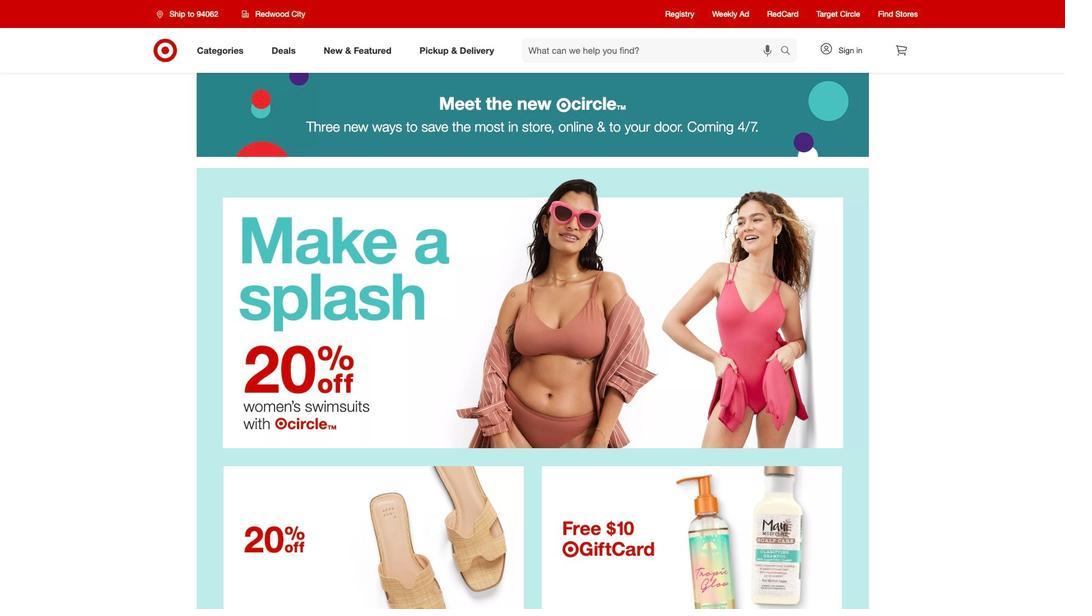 Task type: locate. For each thing, give the bounding box(es) containing it.
target circle image
[[197, 73, 869, 157]]



Task type: vqa. For each thing, say whether or not it's contained in the screenshot.
'Make a splash' image
yes



Task type: describe. For each thing, give the bounding box(es) containing it.
What can we help you find? suggestions appear below search field
[[522, 38, 783, 63]]

make a splash image
[[197, 168, 869, 449]]



